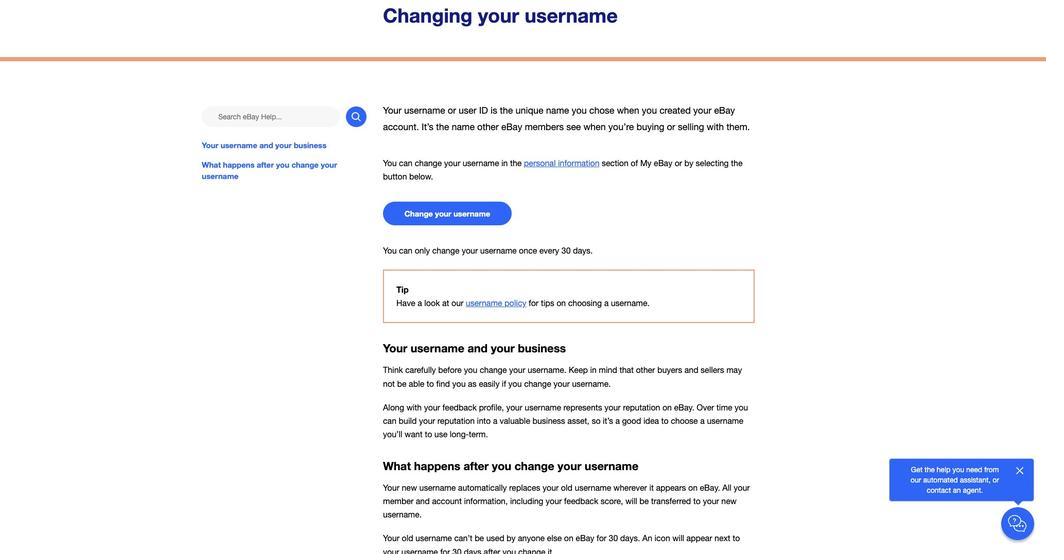 Task type: describe. For each thing, give the bounding box(es) containing it.
change
[[405, 209, 433, 218]]

buying
[[637, 122, 665, 133]]

your username and your business link
[[202, 140, 367, 151]]

agent.
[[964, 487, 984, 495]]

good
[[623, 417, 642, 426]]

personal information link
[[524, 159, 600, 168]]

for inside the "tip have a look at our username policy for tips on choosing a username."
[[529, 299, 539, 308]]

happens inside the what happens after you change your username
[[223, 160, 255, 170]]

or left user
[[448, 105, 456, 116]]

unique
[[516, 105, 544, 116]]

can't
[[455, 534, 473, 544]]

account.
[[383, 122, 419, 133]]

account
[[432, 497, 462, 507]]

policy
[[505, 299, 527, 308]]

want
[[405, 430, 423, 439]]

next
[[715, 534, 731, 544]]

days
[[464, 548, 482, 555]]

you'll
[[383, 430, 403, 439]]

username inside the "tip have a look at our username policy for tips on choosing a username."
[[466, 299, 503, 308]]

our inside get the help you need from our automated assistant, or contact an agent.
[[911, 477, 922, 485]]

1 horizontal spatial what happens after you change your username
[[383, 460, 639, 473]]

changing
[[383, 4, 473, 27]]

button
[[383, 172, 407, 181]]

you right if on the left of the page
[[509, 379, 522, 389]]

you left as
[[453, 379, 466, 389]]

1 vertical spatial new
[[722, 497, 737, 507]]

0 horizontal spatial days.
[[573, 246, 593, 256]]

your username or user id is the unique name you chose when you created your ebay account. it's the name other ebay members see when you're buying or selling with them.
[[383, 105, 751, 133]]

see
[[567, 122, 581, 133]]

mind
[[599, 366, 618, 375]]

anyone
[[518, 534, 545, 544]]

the left "personal"
[[510, 159, 522, 168]]

you up automatically at the left bottom of page
[[492, 460, 512, 473]]

on inside the "tip have a look at our username policy for tips on choosing a username."
[[557, 299, 566, 308]]

including
[[511, 497, 544, 507]]

you for you can only change your username once every 30 days.
[[383, 246, 397, 256]]

use
[[435, 430, 448, 439]]

user
[[459, 105, 477, 116]]

can for only
[[399, 246, 413, 256]]

ebay. inside along with your feedback profile, your username represents your reputation on ebay. over time you can build your reputation into a valuable business asset, so it's a good idea to choose a username you'll want to use long-term.
[[675, 403, 695, 412]]

you can only change your username once every 30 days.
[[383, 246, 593, 256]]

1 horizontal spatial your username and your business
[[383, 342, 566, 356]]

you inside along with your feedback profile, your username represents your reputation on ebay. over time you can build your reputation into a valuable business asset, so it's a good idea to choose a username you'll want to use long-term.
[[735, 403, 749, 412]]

a right it's
[[616, 417, 620, 426]]

help
[[937, 466, 951, 474]]

you can change your username in the personal information
[[383, 159, 600, 168]]

an
[[954, 487, 962, 495]]

0 vertical spatial your username and your business
[[202, 141, 327, 150]]

sellers
[[701, 366, 725, 375]]

contact
[[927, 487, 952, 495]]

able
[[409, 379, 425, 389]]

transferred
[[652, 497, 692, 507]]

to left use
[[425, 430, 432, 439]]

0 vertical spatial name
[[546, 105, 570, 116]]

1 vertical spatial business
[[518, 342, 566, 356]]

0 horizontal spatial for
[[441, 548, 450, 555]]

choose
[[671, 417, 698, 426]]

section of my ebay or by selecting the button below.
[[383, 159, 743, 181]]

change up easily
[[480, 366, 507, 375]]

username. down "keep"
[[572, 379, 611, 389]]

username. inside the "tip have a look at our username policy for tips on choosing a username."
[[611, 299, 650, 308]]

to inside your old username can't be used by anyone else on ebay for 30 days. an icon will appear next to your username for 30 days after you change it.
[[733, 534, 741, 544]]

easily
[[479, 379, 500, 389]]

else
[[547, 534, 562, 544]]

an
[[643, 534, 653, 544]]

your inside your username or user id is the unique name you chose when you created your ebay account. it's the name other ebay members see when you're buying or selling with them.
[[694, 105, 712, 116]]

a left look
[[418, 299, 422, 308]]

created
[[660, 105, 691, 116]]

1 horizontal spatial what
[[383, 460, 411, 473]]

changing your username
[[383, 4, 618, 27]]

with inside along with your feedback profile, your username represents your reputation on ebay. over time you can build your reputation into a valuable business asset, so it's a good idea to choose a username you'll want to use long-term.
[[407, 403, 422, 412]]

find
[[437, 379, 450, 389]]

id
[[479, 105, 488, 116]]

a right 'choosing'
[[605, 299, 609, 308]]

think carefully before you change your username. keep in mind that other buyers and sellers may not be able to find you as easily if you change your username.
[[383, 366, 743, 389]]

from
[[985, 466, 1000, 474]]

in inside think carefully before you change your username. keep in mind that other buyers and sellers may not be able to find you as easily if you change your username.
[[591, 366, 597, 375]]

all
[[723, 484, 732, 493]]

username policy link
[[466, 299, 527, 308]]

to right idea
[[662, 417, 669, 426]]

carefully
[[406, 366, 436, 375]]

be inside think carefully before you change your username. keep in mind that other buyers and sellers may not be able to find you as easily if you change your username.
[[398, 379, 407, 389]]

your for is
[[383, 105, 402, 116]]

your for used
[[383, 534, 400, 544]]

appear
[[687, 534, 713, 544]]

you're
[[609, 122, 634, 133]]

our inside the "tip have a look at our username policy for tips on choosing a username."
[[452, 299, 464, 308]]

members
[[525, 122, 564, 133]]

long-
[[450, 430, 469, 439]]

and inside your new username automatically replaces your old username wherever it appears on ebay. all your member and account information, including your feedback score, will be transferred to your new username.
[[416, 497, 430, 507]]

it's
[[422, 122, 434, 133]]

profile,
[[479, 403, 504, 412]]

need
[[967, 466, 983, 474]]

will inside your new username automatically replaces your old username wherever it appears on ebay. all your member and account information, including your feedback score, will be transferred to your new username.
[[626, 497, 638, 507]]

can for change
[[399, 159, 413, 168]]

icon
[[655, 534, 671, 544]]

feedback inside along with your feedback profile, your username represents your reputation on ebay. over time you can build your reputation into a valuable business asset, so it's a good idea to choose a username you'll want to use long-term.
[[443, 403, 477, 412]]

a right into
[[493, 417, 498, 426]]

ebay. inside your new username automatically replaces your old username wherever it appears on ebay. all your member and account information, including your feedback score, will be transferred to your new username.
[[700, 484, 721, 493]]

and inside think carefully before you change your username. keep in mind that other buyers and sellers may not be able to find you as easily if you change your username.
[[685, 366, 699, 375]]

chose
[[590, 105, 615, 116]]

have
[[397, 299, 416, 308]]

personal
[[524, 159, 556, 168]]

change up below.
[[415, 159, 442, 168]]

is
[[491, 105, 498, 116]]

you up as
[[464, 366, 478, 375]]

change your username
[[405, 209, 491, 218]]

2 horizontal spatial for
[[597, 534, 607, 544]]

assistant,
[[961, 477, 991, 485]]

0 horizontal spatial new
[[402, 484, 417, 493]]

what happens after you change your username link
[[202, 159, 367, 182]]

and up as
[[468, 342, 488, 356]]

along
[[383, 403, 405, 412]]

0 horizontal spatial name
[[452, 122, 475, 133]]

it.
[[548, 548, 555, 555]]

change your username link
[[383, 202, 512, 226]]

to inside your new username automatically replaces your old username wherever it appears on ebay. all your member and account information, including your feedback score, will be transferred to your new username.
[[694, 497, 701, 507]]

or inside get the help you need from our automated assistant, or contact an agent.
[[993, 477, 1000, 485]]

be inside your new username automatically replaces your old username wherever it appears on ebay. all your member and account information, including your feedback score, will be transferred to your new username.
[[640, 497, 649, 507]]

your inside the what happens after you change your username
[[321, 160, 337, 170]]

you up see
[[572, 105, 587, 116]]

your old username can't be used by anyone else on ebay for 30 days. an icon will appear next to your username for 30 days after you change it.
[[383, 534, 741, 555]]

information
[[558, 159, 600, 168]]

0 vertical spatial in
[[502, 159, 508, 168]]

other inside your username or user id is the unique name you chose when you created your ebay account. it's the name other ebay members see when you're buying or selling with them.
[[478, 122, 499, 133]]

1 horizontal spatial 30
[[562, 246, 571, 256]]

every
[[540, 246, 560, 256]]

not
[[383, 379, 395, 389]]

0 horizontal spatial what
[[202, 160, 221, 170]]

buyers
[[658, 366, 683, 375]]

change right the only
[[433, 246, 460, 256]]



Task type: locate. For each thing, give the bounding box(es) containing it.
0 horizontal spatial will
[[626, 497, 638, 507]]

30 right every at the top of the page
[[562, 246, 571, 256]]

days. inside your old username can't be used by anyone else on ebay for 30 days. an icon will appear next to your username for 30 days after you change it.
[[621, 534, 641, 544]]

happens
[[223, 160, 255, 170], [414, 460, 461, 473]]

on up choose
[[663, 403, 672, 412]]

on right tips
[[557, 299, 566, 308]]

and inside your username and your business link
[[260, 141, 273, 150]]

1 vertical spatial be
[[640, 497, 649, 507]]

the right it's
[[436, 122, 449, 133]]

you right help at the right bottom of page
[[953, 466, 965, 474]]

on inside your new username automatically replaces your old username wherever it appears on ebay. all your member and account information, including your feedback score, will be transferred to your new username.
[[689, 484, 698, 493]]

username inside the what happens after you change your username
[[202, 172, 239, 181]]

0 horizontal spatial our
[[452, 299, 464, 308]]

look
[[425, 299, 440, 308]]

your inside your old username can't be used by anyone else on ebay for 30 days. an icon will appear next to your username for 30 days after you change it.
[[383, 534, 400, 544]]

1 vertical spatial other
[[636, 366, 656, 375]]

to right transferred
[[694, 497, 701, 507]]

1 vertical spatial after
[[464, 460, 489, 473]]

1 horizontal spatial when
[[617, 105, 640, 116]]

over
[[697, 403, 715, 412]]

old inside your old username can't be used by anyone else on ebay for 30 days. an icon will appear next to your username for 30 days after you change it.
[[402, 534, 414, 544]]

0 horizontal spatial by
[[507, 534, 516, 544]]

0 vertical spatial for
[[529, 299, 539, 308]]

on right else
[[565, 534, 574, 544]]

old
[[561, 484, 573, 493], [402, 534, 414, 544]]

0 vertical spatial can
[[399, 159, 413, 168]]

0 vertical spatial will
[[626, 497, 638, 507]]

the inside section of my ebay or by selecting the button below.
[[732, 159, 743, 168]]

0 vertical spatial what happens after you change your username
[[202, 160, 337, 181]]

days. left an
[[621, 534, 641, 544]]

1 horizontal spatial feedback
[[565, 497, 599, 507]]

you up buying
[[642, 105, 657, 116]]

or down from
[[993, 477, 1000, 485]]

score,
[[601, 497, 624, 507]]

change right if on the left of the page
[[525, 379, 552, 389]]

1 horizontal spatial old
[[561, 484, 573, 493]]

0 horizontal spatial reputation
[[438, 417, 475, 426]]

on
[[557, 299, 566, 308], [663, 403, 672, 412], [689, 484, 698, 493], [565, 534, 574, 544]]

0 vertical spatial 30
[[562, 246, 571, 256]]

ebay.
[[675, 403, 695, 412], [700, 484, 721, 493]]

happens down your username and your business link
[[223, 160, 255, 170]]

asset,
[[568, 417, 590, 426]]

1 vertical spatial 30
[[609, 534, 618, 544]]

1 horizontal spatial for
[[529, 299, 539, 308]]

be inside your old username can't be used by anyone else on ebay for 30 days. an icon will appear next to your username for 30 days after you change it.
[[475, 534, 484, 544]]

0 horizontal spatial feedback
[[443, 403, 477, 412]]

1 vertical spatial with
[[407, 403, 422, 412]]

if
[[502, 379, 507, 389]]

the inside get the help you need from our automated assistant, or contact an agent.
[[925, 466, 935, 474]]

2 vertical spatial for
[[441, 548, 450, 555]]

username. right 'choosing'
[[611, 299, 650, 308]]

name up 'members'
[[546, 105, 570, 116]]

30
[[562, 246, 571, 256], [609, 534, 618, 544], [453, 548, 462, 555]]

change down your username and your business link
[[292, 160, 319, 170]]

ebay right else
[[576, 534, 595, 544]]

business up what happens after you change your username link
[[294, 141, 327, 150]]

them.
[[727, 122, 751, 133]]

and
[[260, 141, 273, 150], [468, 342, 488, 356], [685, 366, 699, 375], [416, 497, 430, 507]]

0 vertical spatial ebay.
[[675, 403, 695, 412]]

or inside section of my ebay or by selecting the button below.
[[675, 159, 683, 168]]

in left "personal"
[[502, 159, 508, 168]]

1 horizontal spatial will
[[673, 534, 685, 544]]

can up button
[[399, 159, 413, 168]]

0 horizontal spatial what happens after you change your username
[[202, 160, 337, 181]]

username. left "keep"
[[528, 366, 567, 375]]

2 you from the top
[[383, 246, 397, 256]]

1 vertical spatial ebay.
[[700, 484, 721, 493]]

other inside think carefully before you change your username. keep in mind that other buyers and sellers may not be able to find you as easily if you change your username.
[[636, 366, 656, 375]]

can left the only
[[399, 246, 413, 256]]

1 horizontal spatial by
[[685, 159, 694, 168]]

username. inside your new username automatically replaces your old username wherever it appears on ebay. all your member and account information, including your feedback score, will be transferred to your new username.
[[383, 511, 422, 520]]

0 vertical spatial what
[[202, 160, 221, 170]]

30 left an
[[609, 534, 618, 544]]

new down all
[[722, 497, 737, 507]]

for down "score,"
[[597, 534, 607, 544]]

wherever
[[614, 484, 648, 493]]

along with your feedback profile, your username represents your reputation on ebay. over time you can build your reputation into a valuable business asset, so it's a good idea to choose a username you'll want to use long-term.
[[383, 403, 749, 439]]

will down wherever
[[626, 497, 638, 507]]

0 vertical spatial feedback
[[443, 403, 477, 412]]

your inside your new username automatically replaces your old username wherever it appears on ebay. all your member and account information, including your feedback score, will be transferred to your new username.
[[383, 484, 400, 493]]

can up you'll
[[383, 417, 397, 426]]

to left find
[[427, 379, 434, 389]]

by inside section of my ebay or by selecting the button below.
[[685, 159, 694, 168]]

replaces
[[510, 484, 541, 493]]

section
[[602, 159, 629, 168]]

1 vertical spatial name
[[452, 122, 475, 133]]

username. down member
[[383, 511, 422, 520]]

valuable
[[500, 417, 531, 426]]

by right used
[[507, 534, 516, 544]]

with
[[707, 122, 724, 133], [407, 403, 422, 412]]

what happens after you change your username down your username and your business link
[[202, 160, 337, 181]]

information,
[[464, 497, 508, 507]]

get the help you need from our automated assistant, or contact an agent.
[[911, 466, 1000, 495]]

0 vertical spatial by
[[685, 159, 694, 168]]

1 vertical spatial will
[[673, 534, 685, 544]]

1 vertical spatial can
[[399, 246, 413, 256]]

your inside your username or user id is the unique name you chose when you created your ebay account. it's the name other ebay members see when you're buying or selling with them.
[[383, 105, 402, 116]]

to
[[427, 379, 434, 389], [662, 417, 669, 426], [425, 430, 432, 439], [694, 497, 701, 507], [733, 534, 741, 544]]

0 horizontal spatial when
[[584, 122, 606, 133]]

when
[[617, 105, 640, 116], [584, 122, 606, 133]]

1 vertical spatial you
[[383, 246, 397, 256]]

1 vertical spatial by
[[507, 534, 516, 544]]

the right is
[[500, 105, 513, 116]]

your new username automatically replaces your old username wherever it appears on ebay. all your member and account information, including your feedback score, will be transferred to your new username.
[[383, 484, 750, 520]]

0 horizontal spatial in
[[502, 159, 508, 168]]

and down search ebay help... text field
[[260, 141, 273, 150]]

2 vertical spatial 30
[[453, 548, 462, 555]]

the right get
[[925, 466, 935, 474]]

change down anyone
[[519, 548, 546, 555]]

before
[[439, 366, 462, 375]]

for left days
[[441, 548, 450, 555]]

1 horizontal spatial new
[[722, 497, 737, 507]]

or right the my
[[675, 159, 683, 168]]

tip
[[397, 285, 409, 295]]

0 horizontal spatial other
[[478, 122, 499, 133]]

feedback left "score,"
[[565, 497, 599, 507]]

1 vertical spatial your username and your business
[[383, 342, 566, 356]]

0 vertical spatial with
[[707, 122, 724, 133]]

30 down can't
[[453, 548, 462, 555]]

business up think carefully before you change your username. keep in mind that other buyers and sellers may not be able to find you as easily if you change your username.
[[518, 342, 566, 356]]

2 horizontal spatial 30
[[609, 534, 618, 544]]

2 vertical spatial be
[[475, 534, 484, 544]]

build
[[399, 417, 417, 426]]

after down your username and your business link
[[257, 160, 274, 170]]

in left mind
[[591, 366, 597, 375]]

be up days
[[475, 534, 484, 544]]

0 vertical spatial new
[[402, 484, 417, 493]]

1 vertical spatial our
[[911, 477, 922, 485]]

other right that
[[636, 366, 656, 375]]

ebay up them. at the right of the page
[[715, 105, 736, 116]]

your inside your old username can't be used by anyone else on ebay for 30 days. an icon will appear next to your username for 30 days after you change it.
[[383, 548, 399, 555]]

2 horizontal spatial be
[[640, 497, 649, 507]]

2 vertical spatial after
[[484, 548, 501, 555]]

1 vertical spatial for
[[597, 534, 607, 544]]

you inside get the help you need from our automated assistant, or contact an agent.
[[953, 466, 965, 474]]

1 horizontal spatial days.
[[621, 534, 641, 544]]

1 vertical spatial reputation
[[438, 417, 475, 426]]

may
[[727, 366, 743, 375]]

reputation up idea
[[623, 403, 661, 412]]

your
[[383, 105, 402, 116], [202, 141, 219, 150], [383, 342, 408, 356], [383, 484, 400, 493], [383, 534, 400, 544]]

reputation up long-
[[438, 417, 475, 426]]

1 horizontal spatial our
[[911, 477, 922, 485]]

or down "created"
[[667, 122, 676, 133]]

0 vertical spatial reputation
[[623, 403, 661, 412]]

selling
[[678, 122, 705, 133]]

automatically
[[458, 484, 507, 493]]

to inside think carefully before you change your username. keep in mind that other buyers and sellers may not be able to find you as easily if you change your username.
[[427, 379, 434, 389]]

be down wherever
[[640, 497, 649, 507]]

other
[[478, 122, 499, 133], [636, 366, 656, 375]]

you down your username and your business link
[[276, 160, 290, 170]]

ebay. up choose
[[675, 403, 695, 412]]

for
[[529, 299, 539, 308], [597, 534, 607, 544], [441, 548, 450, 555]]

get
[[912, 466, 923, 474]]

days.
[[573, 246, 593, 256], [621, 534, 641, 544]]

2 vertical spatial business
[[533, 417, 566, 426]]

change inside your old username can't be used by anyone else on ebay for 30 days. an icon will appear next to your username for 30 days after you change it.
[[519, 548, 546, 555]]

automated
[[924, 477, 959, 485]]

be
[[398, 379, 407, 389], [640, 497, 649, 507], [475, 534, 484, 544]]

1 vertical spatial what happens after you change your username
[[383, 460, 639, 473]]

after up automatically at the left bottom of page
[[464, 460, 489, 473]]

with inside your username or user id is the unique name you chose when you created your ebay account. it's the name other ebay members see when you're buying or selling with them.
[[707, 122, 724, 133]]

think
[[383, 366, 403, 375]]

feedback up long-
[[443, 403, 477, 412]]

represents
[[564, 403, 603, 412]]

1 vertical spatial happens
[[414, 460, 461, 473]]

your username and your business down search ebay help... text field
[[202, 141, 327, 150]]

only
[[415, 246, 430, 256]]

name down user
[[452, 122, 475, 133]]

0 horizontal spatial your username and your business
[[202, 141, 327, 150]]

0 vertical spatial when
[[617, 105, 640, 116]]

username inside your username or user id is the unique name you chose when you created your ebay account. it's the name other ebay members see when you're buying or selling with them.
[[404, 105, 445, 116]]

my
[[641, 159, 652, 168]]

1 vertical spatial days.
[[621, 534, 641, 544]]

1 horizontal spatial in
[[591, 366, 597, 375]]

with left them. at the right of the page
[[707, 122, 724, 133]]

0 vertical spatial you
[[383, 159, 397, 168]]

be right not
[[398, 379, 407, 389]]

business inside along with your feedback profile, your username represents your reputation on ebay. over time you can build your reputation into a valuable business asset, so it's a good idea to choose a username you'll want to use long-term.
[[533, 417, 566, 426]]

0 vertical spatial days.
[[573, 246, 593, 256]]

1 you from the top
[[383, 159, 397, 168]]

your
[[478, 4, 520, 27], [694, 105, 712, 116], [276, 141, 292, 150], [445, 159, 461, 168], [321, 160, 337, 170], [435, 209, 452, 218], [462, 246, 478, 256], [491, 342, 515, 356], [510, 366, 526, 375], [554, 379, 570, 389], [424, 403, 441, 412], [507, 403, 523, 412], [605, 403, 621, 412], [419, 417, 436, 426], [558, 460, 582, 473], [543, 484, 559, 493], [734, 484, 750, 493], [546, 497, 562, 507], [703, 497, 720, 507], [383, 548, 399, 555]]

get the help you need from our automated assistant, or contact an agent. tooltip
[[907, 465, 1005, 496]]

can
[[399, 159, 413, 168], [399, 246, 413, 256], [383, 417, 397, 426]]

can inside along with your feedback profile, your username represents your reputation on ebay. over time you can build your reputation into a valuable business asset, so it's a good idea to choose a username you'll want to use long-term.
[[383, 417, 397, 426]]

days. right every at the top of the page
[[573, 246, 593, 256]]

what happens after you change your username inside what happens after you change your username link
[[202, 160, 337, 181]]

the right selecting
[[732, 159, 743, 168]]

feedback inside your new username automatically replaces your old username wherever it appears on ebay. all your member and account information, including your feedback score, will be transferred to your new username.
[[565, 497, 599, 507]]

0 vertical spatial our
[[452, 299, 464, 308]]

ebay inside section of my ebay or by selecting the button below.
[[654, 159, 673, 168]]

1 horizontal spatial with
[[707, 122, 724, 133]]

1 vertical spatial feedback
[[565, 497, 599, 507]]

what happens after you change your username
[[202, 160, 337, 181], [383, 460, 639, 473]]

0 vertical spatial after
[[257, 160, 274, 170]]

you for you can change your username in the personal information
[[383, 159, 397, 168]]

when down chose on the top
[[584, 122, 606, 133]]

1 horizontal spatial name
[[546, 105, 570, 116]]

change inside the what happens after you change your username
[[292, 160, 319, 170]]

username
[[525, 4, 618, 27], [404, 105, 445, 116], [221, 141, 257, 150], [463, 159, 500, 168], [202, 172, 239, 181], [454, 209, 491, 218], [481, 246, 517, 256], [466, 299, 503, 308], [411, 342, 465, 356], [525, 403, 562, 412], [707, 417, 744, 426], [585, 460, 639, 473], [420, 484, 456, 493], [575, 484, 612, 493], [416, 534, 452, 544], [402, 548, 438, 555]]

business
[[294, 141, 327, 150], [518, 342, 566, 356], [533, 417, 566, 426]]

used
[[487, 534, 505, 544]]

you right time
[[735, 403, 749, 412]]

idea
[[644, 417, 660, 426]]

ebay inside your old username can't be used by anyone else on ebay for 30 days. an icon will appear next to your username for 30 days after you change it.
[[576, 534, 595, 544]]

the
[[500, 105, 513, 116], [436, 122, 449, 133], [510, 159, 522, 168], [732, 159, 743, 168], [925, 466, 935, 474]]

1 horizontal spatial happens
[[414, 460, 461, 473]]

member
[[383, 497, 414, 507]]

1 horizontal spatial be
[[475, 534, 484, 544]]

it
[[650, 484, 654, 493]]

by left selecting
[[685, 159, 694, 168]]

0 horizontal spatial with
[[407, 403, 422, 412]]

1 horizontal spatial reputation
[[623, 403, 661, 412]]

1 vertical spatial old
[[402, 534, 414, 544]]

0 vertical spatial happens
[[223, 160, 255, 170]]

selecting
[[696, 159, 729, 168]]

what
[[202, 160, 221, 170], [383, 460, 411, 473]]

happens down use
[[414, 460, 461, 473]]

change up replaces
[[515, 460, 555, 473]]

your username and your business up before
[[383, 342, 566, 356]]

keep
[[569, 366, 588, 375]]

after inside your old username can't be used by anyone else on ebay for 30 days. an icon will appear next to your username for 30 days after you change it.
[[484, 548, 501, 555]]

will inside your old username can't be used by anyone else on ebay for 30 days. an icon will appear next to your username for 30 days after you change it.
[[673, 534, 685, 544]]

you left the only
[[383, 246, 397, 256]]

you up button
[[383, 159, 397, 168]]

1 horizontal spatial other
[[636, 366, 656, 375]]

other down the id
[[478, 122, 499, 133]]

new up member
[[402, 484, 417, 493]]

after
[[257, 160, 274, 170], [464, 460, 489, 473], [484, 548, 501, 555]]

old down member
[[402, 534, 414, 544]]

it's
[[603, 417, 614, 426]]

1 vertical spatial in
[[591, 366, 597, 375]]

on inside along with your feedback profile, your username represents your reputation on ebay. over time you can build your reputation into a valuable business asset, so it's a good idea to choose a username you'll want to use long-term.
[[663, 403, 672, 412]]

appears
[[657, 484, 687, 493]]

0 vertical spatial old
[[561, 484, 573, 493]]

new
[[402, 484, 417, 493], [722, 497, 737, 507]]

what happens after you change your username up replaces
[[383, 460, 639, 473]]

0 horizontal spatial happens
[[223, 160, 255, 170]]

0 horizontal spatial 30
[[453, 548, 462, 555]]

feedback
[[443, 403, 477, 412], [565, 497, 599, 507]]

ebay down unique
[[502, 122, 523, 133]]

as
[[468, 379, 477, 389]]

or
[[448, 105, 456, 116], [667, 122, 676, 133], [675, 159, 683, 168], [993, 477, 1000, 485]]

1 vertical spatial what
[[383, 460, 411, 473]]

0 vertical spatial be
[[398, 379, 407, 389]]

after down used
[[484, 548, 501, 555]]

on inside your old username can't be used by anyone else on ebay for 30 days. an icon will appear next to your username for 30 days after you change it.
[[565, 534, 574, 544]]

you
[[572, 105, 587, 116], [642, 105, 657, 116], [276, 160, 290, 170], [464, 366, 478, 375], [453, 379, 466, 389], [509, 379, 522, 389], [735, 403, 749, 412], [492, 460, 512, 473], [953, 466, 965, 474], [503, 548, 516, 555]]

0 horizontal spatial be
[[398, 379, 407, 389]]

0 horizontal spatial old
[[402, 534, 414, 544]]

a down the over
[[701, 417, 705, 426]]

and left account
[[416, 497, 430, 507]]

your for your
[[383, 484, 400, 493]]

you inside your old username can't be used by anyone else on ebay for 30 days. an icon will appear next to your username for 30 days after you change it.
[[503, 548, 516, 555]]

on right appears
[[689, 484, 698, 493]]

you down used
[[503, 548, 516, 555]]

with up build
[[407, 403, 422, 412]]

0 vertical spatial business
[[294, 141, 327, 150]]

old inside your new username automatically replaces your old username wherever it appears on ebay. all your member and account information, including your feedback score, will be transferred to your new username.
[[561, 484, 573, 493]]

that
[[620, 366, 634, 375]]

0 vertical spatial other
[[478, 122, 499, 133]]

1 vertical spatial when
[[584, 122, 606, 133]]

by inside your old username can't be used by anyone else on ebay for 30 days. an icon will appear next to your username for 30 days after you change it.
[[507, 534, 516, 544]]

1 horizontal spatial ebay.
[[700, 484, 721, 493]]

Search eBay Help... text field
[[202, 107, 340, 127]]

name
[[546, 105, 570, 116], [452, 122, 475, 133]]

will right icon
[[673, 534, 685, 544]]

our right at
[[452, 299, 464, 308]]

2 vertical spatial can
[[383, 417, 397, 426]]

of
[[631, 159, 638, 168]]

and left sellers
[[685, 366, 699, 375]]

so
[[592, 417, 601, 426]]

after inside the what happens after you change your username
[[257, 160, 274, 170]]

ebay. left all
[[700, 484, 721, 493]]

for left tips
[[529, 299, 539, 308]]

at
[[442, 299, 450, 308]]

ebay right the my
[[654, 159, 673, 168]]

0 horizontal spatial ebay.
[[675, 403, 695, 412]]



Task type: vqa. For each thing, say whether or not it's contained in the screenshot.
the topmost NAME
yes



